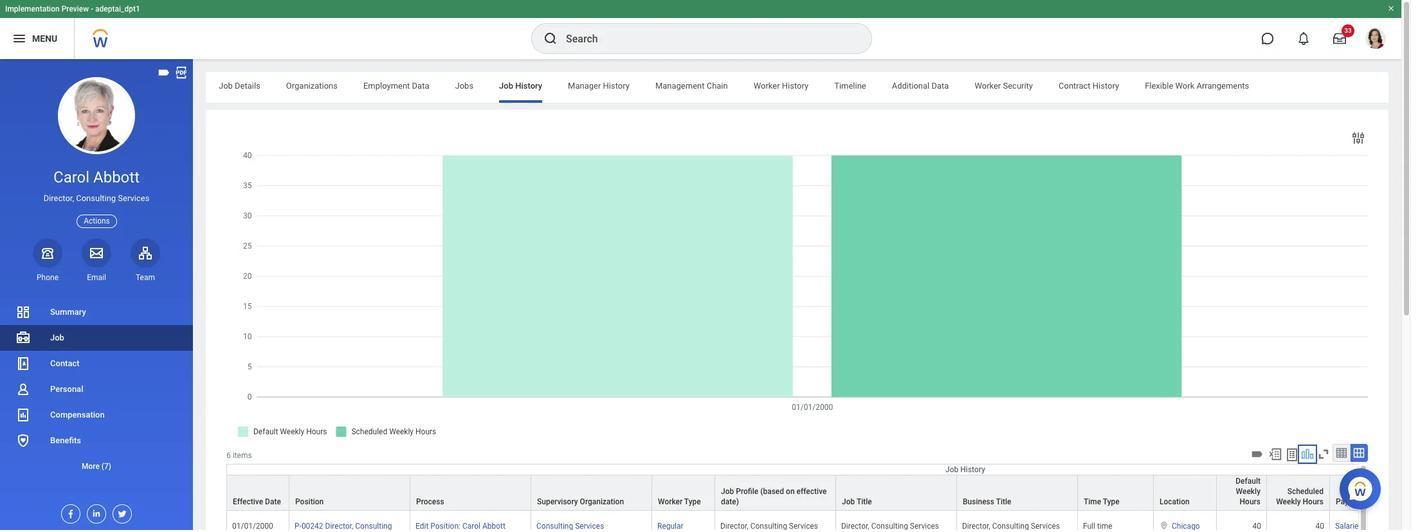 Task type: locate. For each thing, give the bounding box(es) containing it.
2 data from the left
[[932, 81, 949, 91]]

implementation preview -   adeptai_dpt1
[[5, 5, 140, 14]]

0 horizontal spatial title
[[857, 498, 872, 507]]

scheduled weekly hours
[[1276, 488, 1324, 507]]

type left the date)
[[684, 498, 701, 507]]

job history up business
[[946, 466, 986, 475]]

0 horizontal spatial hours
[[1240, 498, 1261, 507]]

worker left security
[[975, 81, 1001, 91]]

effective
[[797, 488, 827, 497]]

history
[[515, 81, 542, 91], [603, 81, 630, 91], [782, 81, 809, 91], [1093, 81, 1119, 91], [961, 466, 986, 475]]

expand table image
[[1353, 447, 1366, 460]]

2 horizontal spatial worker
[[975, 81, 1001, 91]]

job profile (based on effective date) button
[[715, 476, 836, 511]]

(based
[[761, 488, 784, 497]]

0 horizontal spatial job history
[[499, 81, 542, 91]]

1 title from the left
[[857, 498, 872, 507]]

1 data from the left
[[412, 81, 429, 91]]

contract
[[1059, 81, 1091, 91]]

type right "rate"
[[1368, 498, 1385, 507]]

1 horizontal spatial hours
[[1303, 498, 1324, 507]]

2 hours from the left
[[1303, 498, 1324, 507]]

hours inside scheduled weekly hours
[[1303, 498, 1324, 507]]

abbott
[[93, 169, 140, 187]]

weekly inside scheduled weekly hours
[[1276, 498, 1301, 507]]

history right manager
[[603, 81, 630, 91]]

row containing default weekly hours
[[226, 465, 1411, 512]]

date)
[[721, 498, 739, 507]]

weekly down 'default'
[[1236, 488, 1261, 497]]

hours down scheduled
[[1303, 498, 1324, 507]]

history right contract at top
[[1093, 81, 1119, 91]]

linkedin image
[[87, 506, 102, 519]]

history inside popup button
[[961, 466, 986, 475]]

worker inside popup button
[[658, 498, 683, 507]]

director, consulting services
[[44, 194, 149, 203]]

1 type from the left
[[684, 498, 701, 507]]

2 type from the left
[[1103, 498, 1120, 507]]

details
[[235, 81, 260, 91]]

1 vertical spatial job history
[[946, 466, 986, 475]]

consulting
[[76, 194, 116, 203]]

supervisory
[[537, 498, 578, 507]]

job details
[[219, 81, 260, 91]]

location
[[1160, 498, 1190, 507]]

email carol abbott element
[[82, 273, 111, 283]]

default weekly hours button
[[1217, 476, 1267, 511]]

33
[[1345, 27, 1352, 34]]

row
[[226, 465, 1411, 512], [226, 511, 1411, 531]]

phone carol abbott element
[[33, 273, 62, 283]]

effective
[[233, 498, 263, 507]]

worker left the date)
[[658, 498, 683, 507]]

close environment banner image
[[1388, 5, 1395, 12]]

-
[[91, 5, 93, 14]]

title right business
[[996, 498, 1012, 507]]

1 row from the top
[[226, 465, 1411, 512]]

type inside popup button
[[684, 498, 701, 507]]

arrangements
[[1197, 81, 1250, 91]]

1 vertical spatial weekly
[[1276, 498, 1301, 507]]

organization
[[580, 498, 624, 507]]

job profile (based on effective date)
[[721, 488, 827, 507]]

list containing summary
[[0, 300, 193, 480]]

toolbar
[[1249, 445, 1368, 465]]

pay rate type
[[1336, 498, 1385, 507]]

team link
[[131, 239, 160, 283]]

default
[[1236, 477, 1261, 486]]

2 horizontal spatial type
[[1368, 498, 1385, 507]]

2 title from the left
[[996, 498, 1012, 507]]

1 horizontal spatial job history
[[946, 466, 986, 475]]

menu banner
[[0, 0, 1402, 59]]

view team image
[[138, 246, 153, 261]]

personal
[[50, 385, 83, 394]]

personal image
[[15, 382, 31, 398]]

management
[[655, 81, 705, 91]]

implementation
[[5, 5, 60, 14]]

1 horizontal spatial worker
[[754, 81, 780, 91]]

summary image
[[15, 305, 31, 320]]

weekly down scheduled
[[1276, 498, 1301, 507]]

1 horizontal spatial type
[[1103, 498, 1120, 507]]

full time element
[[1083, 520, 1113, 531]]

items
[[233, 452, 252, 461]]

0 horizontal spatial type
[[684, 498, 701, 507]]

notifications large image
[[1298, 32, 1310, 45]]

worker for worker security
[[975, 81, 1001, 91]]

hours inside default weekly hours
[[1240, 498, 1261, 507]]

justify image
[[12, 31, 27, 46]]

flexible work arrangements
[[1145, 81, 1250, 91]]

data right additional
[[932, 81, 949, 91]]

effective date button
[[227, 476, 289, 511]]

job history right jobs on the top of the page
[[499, 81, 542, 91]]

type right time on the right
[[1103, 498, 1120, 507]]

contract history
[[1059, 81, 1119, 91]]

compensation link
[[0, 403, 193, 428]]

0 horizontal spatial data
[[412, 81, 429, 91]]

job
[[219, 81, 233, 91], [499, 81, 513, 91], [50, 333, 64, 343], [946, 466, 959, 475], [721, 488, 734, 497], [842, 498, 855, 507]]

business
[[963, 498, 995, 507]]

title
[[857, 498, 872, 507], [996, 498, 1012, 507]]

job down 'job history' popup button
[[842, 498, 855, 507]]

export to excel image
[[1269, 448, 1283, 462]]

table image
[[1336, 447, 1348, 460]]

data right the employment
[[412, 81, 429, 91]]

compensation
[[50, 410, 105, 420]]

actions button
[[77, 215, 117, 228]]

hours down 'default'
[[1240, 498, 1261, 507]]

history up business
[[961, 466, 986, 475]]

profile
[[736, 488, 759, 497]]

facebook image
[[62, 506, 76, 520]]

inbox large image
[[1334, 32, 1346, 45]]

tab list
[[206, 72, 1389, 103]]

weekly inside default weekly hours
[[1236, 488, 1261, 497]]

employment
[[363, 81, 410, 91]]

job history
[[499, 81, 542, 91], [946, 466, 986, 475]]

employment data
[[363, 81, 429, 91]]

worker right chain
[[754, 81, 780, 91]]

process button
[[410, 476, 531, 511]]

worker
[[754, 81, 780, 91], [975, 81, 1001, 91], [658, 498, 683, 507]]

timeline
[[834, 81, 866, 91]]

title inside business title popup button
[[996, 498, 1012, 507]]

actions
[[84, 217, 110, 226]]

on
[[786, 488, 795, 497]]

type for worker type
[[684, 498, 701, 507]]

title down 'job history' popup button
[[857, 498, 872, 507]]

worker history
[[754, 81, 809, 91]]

job right jobs on the top of the page
[[499, 81, 513, 91]]

list
[[0, 300, 193, 480]]

job up the date)
[[721, 488, 734, 497]]

6 items
[[226, 452, 252, 461]]

compensation image
[[15, 408, 31, 423]]

team carol abbott element
[[131, 273, 160, 283]]

default weekly hours
[[1236, 477, 1261, 507]]

title inside job title popup button
[[857, 498, 872, 507]]

type
[[684, 498, 701, 507], [1103, 498, 1120, 507], [1368, 498, 1385, 507]]

job up "contact"
[[50, 333, 64, 343]]

worker security
[[975, 81, 1033, 91]]

1 hours from the left
[[1240, 498, 1261, 507]]

1 horizontal spatial title
[[996, 498, 1012, 507]]

director,
[[44, 194, 74, 203]]

job left the "details"
[[219, 81, 233, 91]]

profile logan mcneil image
[[1366, 28, 1386, 52]]

0 horizontal spatial weekly
[[1236, 488, 1261, 497]]

mail image
[[89, 246, 104, 261]]

1 horizontal spatial data
[[932, 81, 949, 91]]

worker for worker history
[[754, 81, 780, 91]]

job history inside popup button
[[946, 466, 986, 475]]

tab list containing job details
[[206, 72, 1389, 103]]

weekly for scheduled
[[1276, 498, 1301, 507]]

0 vertical spatial weekly
[[1236, 488, 1261, 497]]

weekly
[[1236, 488, 1261, 497], [1276, 498, 1301, 507]]

0 horizontal spatial worker
[[658, 498, 683, 507]]

flexible
[[1145, 81, 1174, 91]]

menu
[[32, 33, 57, 44]]

fullscreen image
[[1317, 448, 1331, 462]]

phone
[[37, 273, 59, 282]]

data for employment data
[[412, 81, 429, 91]]

3 type from the left
[[1368, 498, 1385, 507]]

twitter image
[[113, 506, 127, 520]]

job inside "navigation pane" region
[[50, 333, 64, 343]]

1 horizontal spatial weekly
[[1276, 498, 1301, 507]]



Task type: describe. For each thing, give the bounding box(es) containing it.
management chain
[[655, 81, 728, 91]]

business title button
[[957, 476, 1078, 511]]

worker for worker type
[[658, 498, 683, 507]]

organizations
[[286, 81, 338, 91]]

personal link
[[0, 377, 193, 403]]

view printable version (pdf) image
[[174, 66, 188, 80]]

pay
[[1336, 498, 1349, 507]]

phone button
[[33, 239, 62, 283]]

effective date
[[233, 498, 281, 507]]

job image
[[15, 331, 31, 346]]

more (7)
[[82, 463, 111, 472]]

business title
[[963, 498, 1012, 507]]

tag image
[[157, 66, 171, 80]]

benefits image
[[15, 434, 31, 449]]

type for time type
[[1103, 498, 1120, 507]]

export to worksheets image
[[1285, 448, 1300, 463]]

contact image
[[15, 356, 31, 372]]

contact
[[50, 359, 80, 369]]

history left manager
[[515, 81, 542, 91]]

position
[[295, 498, 324, 507]]

job link
[[0, 326, 193, 351]]

job title
[[842, 498, 872, 507]]

location button
[[1154, 476, 1217, 511]]

job history button
[[227, 465, 1411, 475]]

tag image
[[1251, 448, 1265, 462]]

benefits
[[50, 436, 81, 446]]

weekly for default
[[1236, 488, 1261, 497]]

time type
[[1084, 498, 1120, 507]]

0 vertical spatial job history
[[499, 81, 542, 91]]

manager
[[568, 81, 601, 91]]

navigation pane region
[[0, 59, 193, 531]]

summary
[[50, 307, 86, 317]]

hours for scheduled weekly hours
[[1303, 498, 1324, 507]]

expand/collapse chart image
[[1301, 448, 1315, 462]]

title for job title
[[857, 498, 872, 507]]

pay rate type button
[[1330, 476, 1399, 511]]

location image
[[1159, 522, 1170, 531]]

job title button
[[836, 476, 957, 511]]

more (7) button
[[0, 454, 193, 480]]

supervisory organization
[[537, 498, 624, 507]]

adeptai_dpt1
[[95, 5, 140, 14]]

scheduled
[[1288, 488, 1324, 497]]

job up job title popup button
[[946, 466, 959, 475]]

work
[[1176, 81, 1195, 91]]

manager history
[[568, 81, 630, 91]]

contact link
[[0, 351, 193, 377]]

2 row from the top
[[226, 511, 1411, 531]]

benefits link
[[0, 428, 193, 454]]

Search Workday  search field
[[566, 24, 845, 53]]

position button
[[289, 476, 410, 511]]

history left 'timeline'
[[782, 81, 809, 91]]

6
[[226, 452, 231, 461]]

rate
[[1351, 498, 1367, 507]]

configure and view chart data image
[[1351, 131, 1366, 146]]

menu button
[[0, 18, 74, 59]]

data for additional data
[[932, 81, 949, 91]]

scheduled weekly hours button
[[1267, 476, 1330, 511]]

additional data
[[892, 81, 949, 91]]

search image
[[543, 31, 558, 46]]

hours for default weekly hours
[[1240, 498, 1261, 507]]

(7)
[[102, 463, 111, 472]]

process
[[416, 498, 444, 507]]

job inside job profile (based on effective date)
[[721, 488, 734, 497]]

phone image
[[39, 246, 57, 261]]

worker type
[[658, 498, 701, 507]]

team
[[136, 273, 155, 282]]

security
[[1003, 81, 1033, 91]]

summary link
[[0, 300, 193, 326]]

carol
[[53, 169, 89, 187]]

more (7) button
[[0, 459, 193, 475]]

title for business title
[[996, 498, 1012, 507]]

more
[[82, 463, 100, 472]]

supervisory organization button
[[531, 476, 652, 511]]

worker type button
[[652, 476, 715, 511]]

jobs
[[455, 81, 474, 91]]

time
[[1084, 498, 1102, 507]]

email button
[[82, 239, 111, 283]]

email
[[87, 273, 106, 282]]

services
[[118, 194, 149, 203]]

carol abbott
[[53, 169, 140, 187]]

33 button
[[1326, 24, 1355, 53]]

additional
[[892, 81, 930, 91]]

time type button
[[1078, 476, 1153, 511]]

preview
[[62, 5, 89, 14]]



Task type: vqa. For each thing, say whether or not it's contained in the screenshot.
the rightmost 28
no



